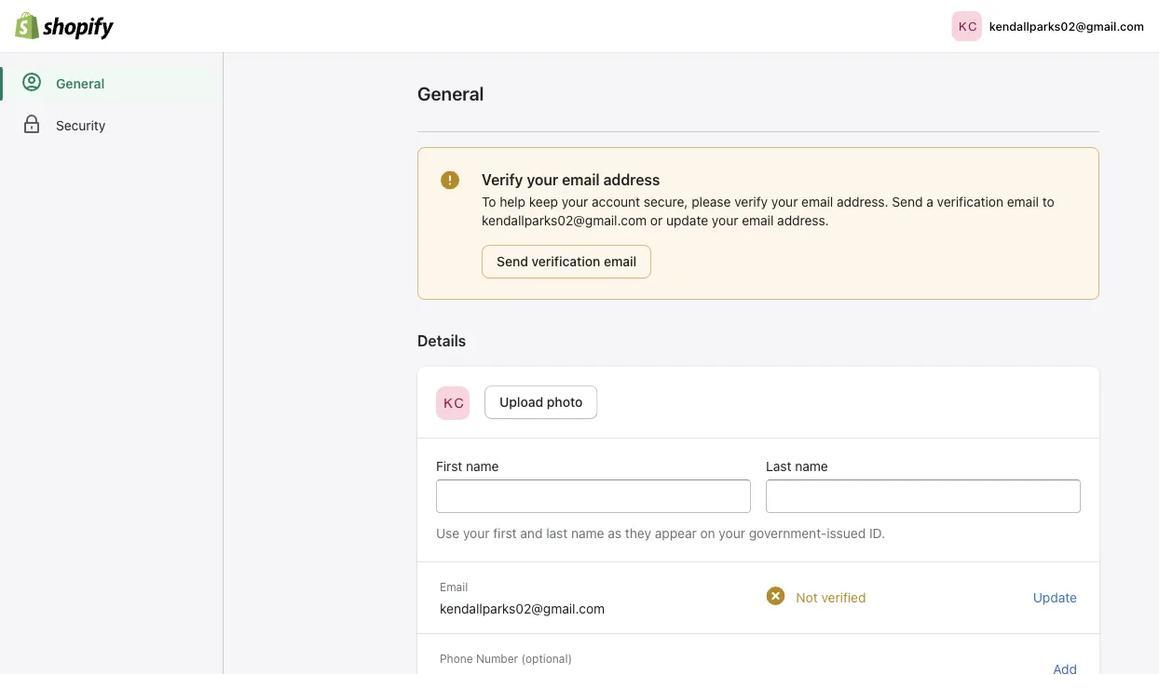 Task type: vqa. For each thing, say whether or not it's contained in the screenshot.
Upload photo button on the bottom of the page
yes



Task type: locate. For each thing, give the bounding box(es) containing it.
0 vertical spatial kendallparks02@gmail.com
[[989, 19, 1144, 33]]

2 horizontal spatial name
[[795, 459, 828, 474]]

1 vertical spatial kendallparks02@gmail.com
[[482, 213, 647, 228]]

first
[[493, 526, 517, 541]]

as
[[608, 526, 622, 541]]

1 vertical spatial address.
[[777, 213, 829, 228]]

0 vertical spatial verification
[[937, 194, 1004, 210]]

0 horizontal spatial general
[[56, 76, 105, 91]]

first
[[436, 459, 462, 474]]

phone number (optional)
[[440, 652, 572, 665]]

update button
[[1033, 589, 1077, 608]]

0 vertical spatial address.
[[837, 194, 889, 210]]

name left as
[[571, 526, 604, 541]]

issued
[[827, 526, 866, 541]]

photo
[[547, 395, 583, 410]]

email up account at the right of the page
[[562, 171, 600, 189]]

keep
[[529, 194, 558, 210]]

name for last name
[[795, 459, 828, 474]]

send down help
[[497, 254, 528, 269]]

appear
[[655, 526, 697, 541]]

2 vertical spatial kendallparks02@gmail.com
[[440, 602, 605, 617]]

name for first name
[[466, 459, 499, 474]]

email right verify
[[802, 194, 833, 210]]

1 horizontal spatial verification
[[937, 194, 1004, 210]]

name right last
[[795, 459, 828, 474]]

your up keep in the left of the page
[[527, 171, 558, 189]]

send left a
[[892, 194, 923, 210]]

1 horizontal spatial name
[[571, 526, 604, 541]]

verification
[[937, 194, 1004, 210], [532, 254, 600, 269]]

your
[[527, 171, 558, 189], [562, 194, 588, 210], [772, 194, 798, 210], [712, 213, 738, 228], [463, 526, 490, 541], [719, 526, 745, 541]]

kc
[[959, 19, 979, 33], [444, 396, 466, 411]]

First name text field
[[436, 480, 751, 513]]

0 horizontal spatial kc
[[444, 396, 466, 411]]

verify
[[482, 171, 523, 189]]

0 horizontal spatial send
[[497, 254, 528, 269]]

on
[[700, 526, 715, 541]]

name right first
[[466, 459, 499, 474]]

verification right a
[[937, 194, 1004, 210]]

general
[[56, 76, 105, 91], [418, 82, 484, 104]]

(optional)
[[521, 652, 572, 665]]

general up security
[[56, 76, 105, 91]]

id.
[[869, 526, 885, 541]]

email down verify
[[742, 213, 774, 228]]

please
[[692, 194, 731, 210]]

your right use
[[463, 526, 490, 541]]

name
[[466, 459, 499, 474], [795, 459, 828, 474], [571, 526, 604, 541]]

verify
[[735, 194, 768, 210]]

email
[[562, 171, 600, 189], [802, 194, 833, 210], [1007, 194, 1039, 210], [742, 213, 774, 228], [604, 254, 637, 269]]

0 vertical spatial send
[[892, 194, 923, 210]]

kendallparks02@gmail.com
[[989, 19, 1144, 33], [482, 213, 647, 228], [440, 602, 605, 617]]

general up size 20 image
[[418, 82, 484, 104]]

1 horizontal spatial send
[[892, 194, 923, 210]]

update
[[666, 213, 708, 228]]

email left to
[[1007, 194, 1039, 210]]

1 vertical spatial verification
[[532, 254, 600, 269]]

address.
[[837, 194, 889, 210], [777, 213, 829, 228]]

size 20 image
[[441, 171, 459, 189]]

secure,
[[644, 194, 688, 210]]

email kendallparks02@gmail.com
[[440, 581, 605, 617]]

send
[[892, 194, 923, 210], [497, 254, 528, 269]]

0 vertical spatial kc
[[959, 19, 979, 33]]

verification inside to help keep your account secure, please verify your email address. send a verification email to kendallparks02@gmail.com or update your email address.
[[937, 194, 1004, 210]]

upload
[[500, 395, 543, 410]]

verification down keep in the left of the page
[[532, 254, 600, 269]]

update
[[1033, 590, 1077, 606]]

government-
[[749, 526, 827, 541]]

send inside to help keep your account secure, please verify your email address. send a verification email to kendallparks02@gmail.com or update your email address.
[[892, 194, 923, 210]]

to
[[482, 194, 496, 210]]

0 horizontal spatial name
[[466, 459, 499, 474]]

not
[[796, 590, 818, 606]]



Task type: describe. For each thing, give the bounding box(es) containing it.
to help keep your account secure, please verify your email address. send a verification email to kendallparks02@gmail.com or update your email address.
[[482, 194, 1055, 228]]

general link
[[7, 67, 215, 101]]

upload photo button
[[485, 386, 598, 419]]

use
[[436, 526, 460, 541]]

address
[[603, 171, 660, 189]]

shopify image
[[15, 12, 114, 40]]

or
[[650, 213, 663, 228]]

and
[[520, 526, 543, 541]]

number
[[476, 652, 518, 665]]

security link
[[7, 109, 215, 143]]

your right verify
[[772, 194, 798, 210]]

0 horizontal spatial address.
[[777, 213, 829, 228]]

1 vertical spatial kc
[[444, 396, 466, 411]]

details
[[418, 332, 466, 350]]

phone
[[440, 652, 473, 665]]

your right on
[[719, 526, 745, 541]]

upload photo
[[500, 395, 583, 410]]

your down the verify your email address
[[562, 194, 588, 210]]

1 horizontal spatial kc
[[959, 19, 979, 33]]

account
[[592, 194, 640, 210]]

send verification email link
[[482, 245, 652, 279]]

last name
[[766, 459, 828, 474]]

to
[[1043, 194, 1055, 210]]

help
[[500, 194, 526, 210]]

email
[[440, 581, 468, 594]]

your down "please"
[[712, 213, 738, 228]]

kendallparks02@gmail.com inside to help keep your account secure, please verify your email address. send a verification email to kendallparks02@gmail.com or update your email address.
[[482, 213, 647, 228]]

use your first and last name as they appear on your government-issued id.
[[436, 526, 885, 541]]

verify your email address
[[482, 171, 660, 189]]

last
[[546, 526, 568, 541]]

send verification email
[[497, 254, 637, 269]]

first name
[[436, 459, 499, 474]]

color warning image
[[766, 587, 785, 606]]

verified
[[821, 590, 866, 606]]

1 vertical spatial send
[[497, 254, 528, 269]]

not verified
[[796, 590, 866, 606]]

Last name text field
[[766, 480, 1081, 513]]

1 horizontal spatial general
[[418, 82, 484, 104]]

last
[[766, 459, 792, 474]]

general inside general "link"
[[56, 76, 105, 91]]

a
[[927, 194, 934, 210]]

security
[[56, 118, 105, 133]]

0 horizontal spatial verification
[[532, 254, 600, 269]]

email down account at the right of the page
[[604, 254, 637, 269]]

they
[[625, 526, 651, 541]]

1 horizontal spatial address.
[[837, 194, 889, 210]]



